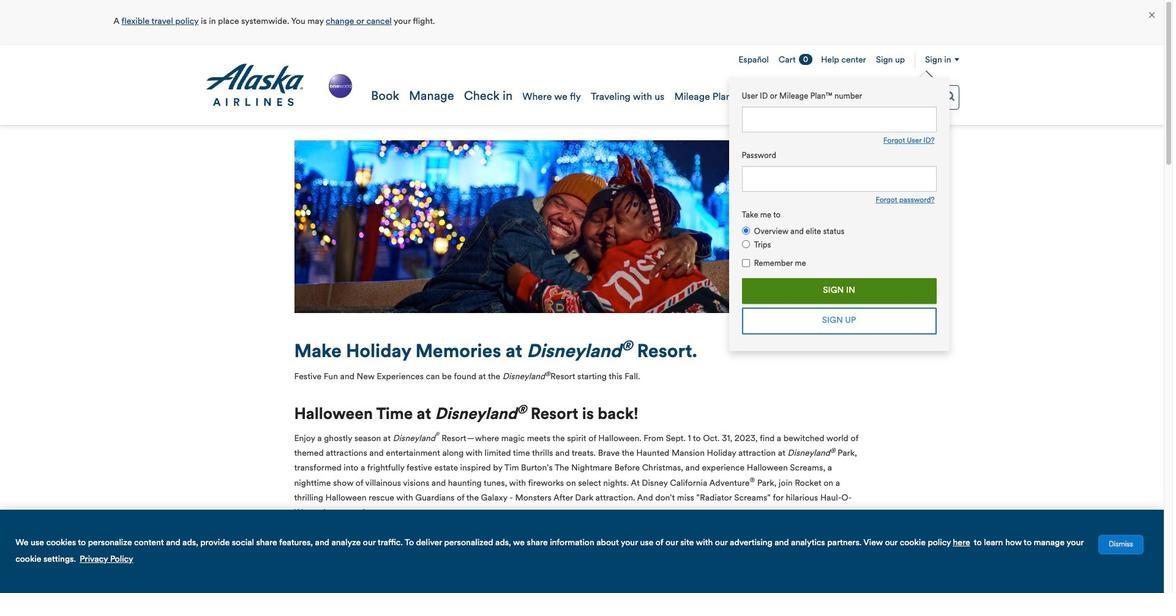 Task type: vqa. For each thing, say whether or not it's contained in the screenshot.
password field inside the HEADER NAV BAR navigation
yes



Task type: locate. For each thing, give the bounding box(es) containing it.
menu
[[729, 70, 950, 351]]

family at disneyland image
[[294, 140, 870, 313]]

None text field
[[742, 106, 937, 132]]

menu inside header nav bar navigation
[[729, 70, 950, 351]]

none password field inside header nav bar navigation
[[742, 166, 937, 192]]

option group
[[742, 225, 937, 252]]

None checkbox
[[742, 259, 750, 267]]

None password field
[[742, 166, 937, 192]]

header nav bar navigation
[[0, 45, 1165, 351]]

search button image
[[945, 91, 955, 101]]



Task type: describe. For each thing, give the bounding box(es) containing it.
cookieconsent dialog
[[0, 510, 1165, 593]]

alaska airlines logo image
[[205, 64, 305, 107]]

  radio
[[742, 240, 750, 248]]

  radio
[[742, 227, 750, 235]]

Search text field
[[846, 85, 960, 110]]

none text field inside header nav bar navigation
[[742, 106, 937, 132]]

oneworld logo image
[[326, 72, 355, 100]]

option group inside header nav bar navigation
[[742, 225, 937, 252]]



